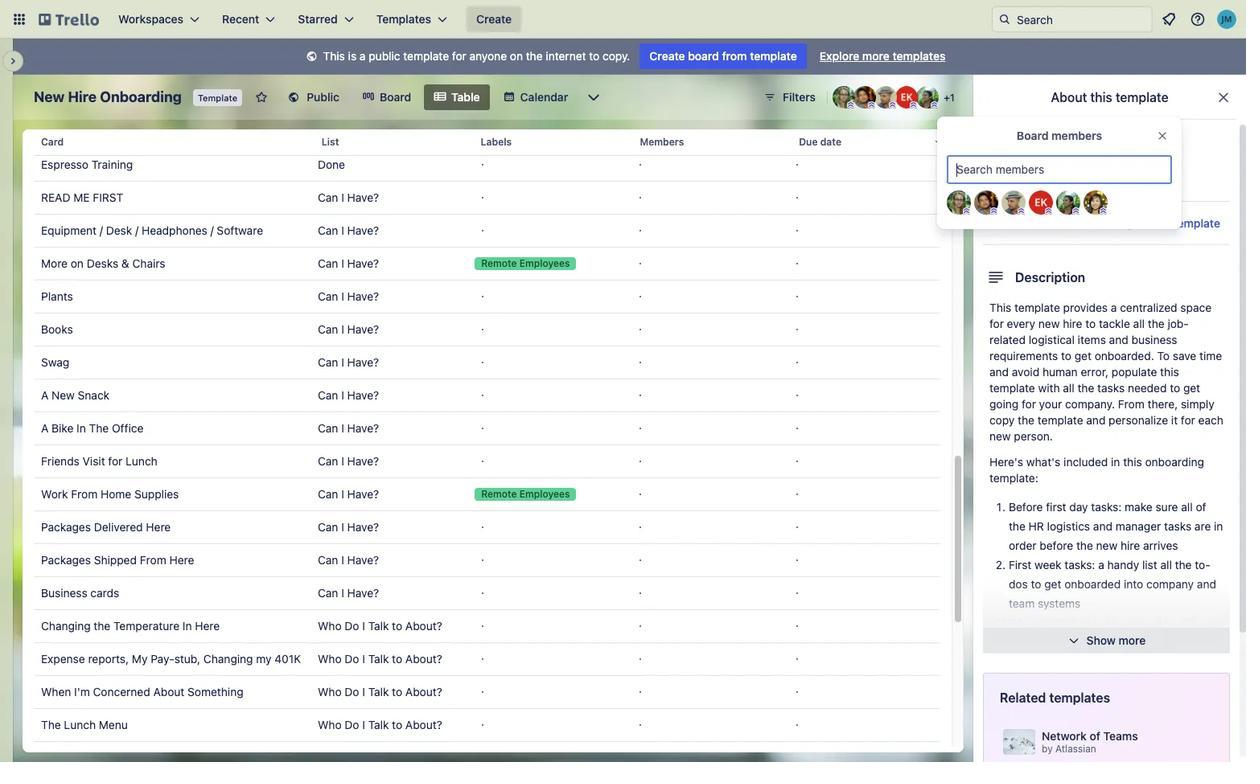 Task type: locate. For each thing, give the bounding box(es) containing it.
8 row from the top
[[35, 346, 940, 380]]

this inside the "this template provides a centralized space for every new hire to tackle all the job- related logistical items and business requirements to get onboarded. to save time and avoid human error, populate this template with all the tasks needed to get going for your company. from there, simply copy the template and personalize it for each new person."
[[1160, 365, 1179, 379]]

1 vertical spatial new
[[52, 389, 75, 402]]

board for board
[[380, 90, 411, 104]]

remote for work from home supplies
[[481, 488, 517, 500]]

0 horizontal spatial from
[[71, 488, 98, 501]]

2 horizontal spatial get
[[1184, 381, 1201, 395]]

time
[[1200, 349, 1222, 363]]

5 can i have? from the top
[[318, 323, 379, 336]]

hire up handy in the bottom of the page
[[1121, 539, 1140, 553]]

Search field
[[1011, 7, 1152, 31]]

create left board at the right top of the page
[[650, 49, 685, 63]]

packages down "work"
[[41, 521, 91, 534]]

delivered
[[94, 521, 143, 534]]

day
[[1070, 500, 1088, 514]]

get down week
[[1045, 578, 1062, 591]]

14 row from the top
[[35, 544, 940, 578]]

and right logistics
[[1093, 520, 1113, 533]]

6 have? from the top
[[347, 356, 379, 369]]

can for snack
[[318, 389, 338, 402]]

packages delivered here link
[[41, 512, 305, 544]]

1 about? from the top
[[405, 620, 442, 633]]

1 horizontal spatial tasks
[[1164, 520, 1192, 533]]

packages up business
[[41, 554, 91, 567]]

0 horizontal spatial get
[[1045, 578, 1062, 591]]

2 horizontal spatial this
[[1160, 365, 1179, 379]]

3 about? from the top
[[405, 686, 442, 699]]

0 horizontal spatial chris temperson (christemperson) image
[[875, 86, 897, 109]]

the up company.
[[1078, 381, 1095, 395]]

1 vertical spatial of
[[1090, 730, 1101, 743]]

row
[[35, 123, 952, 162], [35, 148, 940, 182], [35, 181, 940, 215], [35, 214, 940, 248], [35, 247, 940, 281], [35, 280, 940, 314], [35, 313, 940, 347], [35, 346, 940, 380], [35, 379, 940, 413], [35, 412, 940, 446], [35, 445, 940, 479], [35, 478, 940, 512], [35, 511, 940, 545], [35, 544, 940, 578], [35, 577, 940, 611], [35, 610, 940, 644], [35, 643, 940, 677], [35, 676, 940, 710], [35, 709, 940, 743], [35, 742, 940, 763]]

new left the snack
[[52, 389, 75, 402]]

13 can i have? from the top
[[318, 587, 379, 600]]

more for show
[[1119, 634, 1146, 648]]

orient
[[1178, 616, 1208, 630]]

0 vertical spatial a
[[41, 389, 49, 402]]

hire
[[1063, 317, 1083, 331], [1121, 539, 1140, 553]]

18 row from the top
[[35, 676, 940, 710]]

each
[[1199, 414, 1224, 427]]

1 who do i talk to about? from the top
[[318, 620, 442, 633]]

7 row from the top
[[35, 313, 940, 347]]

have? for in
[[347, 422, 379, 435]]

3 can i have? from the top
[[318, 257, 379, 270]]

9 can i have? from the top
[[318, 455, 379, 468]]

can i have?
[[318, 191, 379, 204], [318, 224, 379, 237], [318, 257, 379, 270], [318, 290, 379, 303], [318, 323, 379, 336], [318, 356, 379, 369], [318, 389, 379, 402], [318, 422, 379, 435], [318, 455, 379, 468], [318, 488, 379, 501], [318, 521, 379, 534], [318, 554, 379, 567], [318, 587, 379, 600]]

from right "shipped"
[[140, 554, 166, 567]]

for left your
[[1022, 397, 1036, 411]]

2 horizontal spatial /
[[210, 224, 214, 237]]

first
[[1009, 558, 1032, 572]]

create inside button
[[476, 12, 512, 26]]

8 can from the top
[[318, 422, 338, 435]]

1 vertical spatial hire
[[1121, 539, 1140, 553]]

0 vertical spatial changing
[[41, 620, 91, 633]]

this down to
[[1160, 365, 1179, 379]]

about up members at the top of page
[[1051, 90, 1087, 105]]

0 vertical spatial about
[[1051, 90, 1087, 105]]

a inside the "this template provides a centralized space for every new hire to tackle all the job- related logistical items and business requirements to get onboarded. to save time and avoid human error, populate this template with all the tasks needed to get going for your company. from there, simply copy the template and personalize it for each new person."
[[1111, 301, 1117, 315]]

remote for more on desks & chairs
[[481, 257, 517, 270]]

andre gorte (andregorte) image
[[854, 86, 876, 109]]

of up are
[[1196, 500, 1207, 514]]

this member is an admin of this workspace. image right andre gorte (andregorte) icon
[[889, 101, 896, 109]]

can i have? for for
[[318, 455, 379, 468]]

this member is an admin of this workspace. image
[[847, 101, 855, 109], [889, 101, 896, 109], [910, 101, 917, 109], [1018, 208, 1025, 215], [1073, 208, 1080, 215]]

template up every
[[1015, 301, 1060, 315]]

priscilla parjet (priscillaparjet) image left +
[[916, 86, 939, 109]]

19 row from the top
[[35, 709, 940, 743]]

this for this is a public template for anyone on the internet to copy.
[[323, 49, 345, 63]]

0 vertical spatial this
[[1091, 90, 1113, 105]]

in right are
[[1214, 520, 1223, 533]]

for left the anyone
[[452, 49, 467, 63]]

get inside the before first day tasks: make sure all of the hr logistics and manager tasks are in order before the new hire arrives first week tasks: a handy list all the to- dos to get onboarded into company and team systems who's who list: help the newbie orient themselves and learn all about the key people they'll encounter at work
[[1045, 578, 1062, 591]]

0 horizontal spatial about
[[153, 686, 185, 699]]

1 vertical spatial this
[[1160, 365, 1179, 379]]

0 horizontal spatial lunch
[[64, 719, 96, 732]]

i for plants
[[341, 290, 344, 303]]

row containing packages delivered here
[[35, 511, 940, 545]]

before
[[1040, 539, 1074, 553]]

0 vertical spatial from
[[1118, 397, 1145, 411]]

create up the anyone
[[476, 12, 512, 26]]

0 vertical spatial remote
[[481, 257, 517, 270]]

systems
[[1038, 597, 1081, 611]]

0 vertical spatial chris temperson (christemperson) image
[[875, 86, 897, 109]]

1 have? from the top
[[347, 191, 379, 204]]

1 talk from the top
[[368, 620, 389, 633]]

priscilla parjet (priscillaparjet) image up 131.3k
[[1056, 191, 1081, 215]]

1 vertical spatial remote
[[481, 488, 517, 500]]

2 who do i talk to about? from the top
[[318, 653, 442, 666]]

can for desks
[[318, 257, 338, 270]]

in inside the before first day tasks: make sure all of the hr logistics and manager tasks are in order before the new hire arrives first week tasks: a handy list all the to- dos to get onboarded into company and team systems who's who list: help the newbie orient themselves and learn all about the key people they'll encounter at work
[[1214, 520, 1223, 533]]

about down expense reports, my pay-stub, changing my 401k 'link'
[[153, 686, 185, 699]]

0 vertical spatial create
[[476, 12, 512, 26]]

company.
[[1065, 397, 1115, 411]]

13 have? from the top
[[347, 587, 379, 600]]

this inside the "this template provides a centralized space for every new hire to tackle all the job- related logistical items and business requirements to get onboarded. to save time and avoid human error, populate this template with all the tasks needed to get going for your company. from there, simply copy the template and personalize it for each new person."
[[990, 301, 1012, 315]]

this member is an admin of this workspace. image
[[868, 101, 875, 109], [931, 101, 938, 109], [963, 208, 970, 215], [990, 208, 998, 215], [1045, 208, 1052, 215], [1100, 208, 1107, 215]]

remote employees button for more on desks & chairs
[[468, 248, 626, 280]]

this up every
[[990, 301, 1012, 315]]

8 can i have? from the top
[[318, 422, 379, 435]]

7 have? from the top
[[347, 389, 379, 402]]

person.
[[1014, 430, 1053, 443]]

starred button
[[288, 6, 363, 32]]

1 vertical spatial tasks:
[[1065, 558, 1095, 572]]

a down swag
[[41, 389, 49, 402]]

this left the onboarding at the right bottom of page
[[1123, 455, 1142, 469]]

3 who do i talk to about? from the top
[[318, 686, 442, 699]]

1 do from the top
[[345, 620, 359, 633]]

1 remote employees from the top
[[481, 257, 570, 270]]

get down "items" on the right top of the page
[[1075, 349, 1092, 363]]

atlassian
[[1056, 743, 1097, 755]]

can i have? for home
[[318, 488, 379, 501]]

0 horizontal spatial new
[[990, 430, 1011, 443]]

talk for something
[[368, 686, 389, 699]]

public
[[369, 49, 400, 63]]

included
[[1064, 455, 1108, 469]]

8 have? from the top
[[347, 422, 379, 435]]

11 can i have? from the top
[[318, 521, 379, 534]]

new up handy in the bottom of the page
[[1096, 539, 1118, 553]]

the down the cards
[[94, 620, 110, 633]]

2 remote employees button from the top
[[468, 479, 626, 511]]

equipment
[[41, 224, 97, 237]]

who do i talk to about? for here
[[318, 620, 442, 633]]

1 vertical spatial a
[[41, 422, 49, 435]]

i'm
[[74, 686, 90, 699]]

10 can from the top
[[318, 488, 338, 501]]

0 horizontal spatial on
[[71, 257, 84, 270]]

2 vertical spatial from
[[140, 554, 166, 567]]

on right the anyone
[[510, 49, 523, 63]]

7 can from the top
[[318, 389, 338, 402]]

3 do from the top
[[345, 686, 359, 699]]

0 vertical spatial remote employees button
[[468, 248, 626, 280]]

handy
[[1108, 558, 1139, 572]]

snack
[[78, 389, 110, 402]]

2 horizontal spatial a
[[1111, 301, 1117, 315]]

more up at on the right
[[1119, 634, 1146, 648]]

employees for more on desks & chairs
[[520, 257, 570, 270]]

of
[[1196, 500, 1207, 514], [1090, 730, 1101, 743]]

into
[[1124, 578, 1144, 591]]

1 horizontal spatial create
[[650, 49, 685, 63]]

1 horizontal spatial /
[[135, 224, 139, 237]]

sm image
[[304, 49, 320, 65]]

a left bike at the bottom left
[[41, 422, 49, 435]]

12 have? from the top
[[347, 554, 379, 567]]

and down 'to-'
[[1197, 578, 1217, 591]]

chris temperson (christemperson) image down explore more templates link
[[875, 86, 897, 109]]

the down when
[[41, 719, 61, 732]]

a
[[41, 389, 49, 402], [41, 422, 49, 435]]

filters
[[783, 90, 816, 104]]

chris temperson (christemperson) image
[[875, 86, 897, 109], [1002, 191, 1026, 215]]

1 vertical spatial more
[[1119, 634, 1146, 648]]

1 vertical spatial chris temperson (christemperson) image
[[1002, 191, 1026, 215]]

hire down provides
[[1063, 317, 1083, 331]]

10 can i have? from the top
[[318, 488, 379, 501]]

4 row from the top
[[35, 214, 940, 248]]

the up person.
[[1018, 414, 1035, 427]]

6 can i have? from the top
[[318, 356, 379, 369]]

1 vertical spatial from
[[71, 488, 98, 501]]

i for business cards
[[341, 587, 344, 600]]

1 horizontal spatial hire
[[1121, 539, 1140, 553]]

to-
[[1195, 558, 1211, 572]]

in right included on the bottom of the page
[[1111, 455, 1120, 469]]

template right share
[[1174, 216, 1221, 230]]

0 vertical spatial in
[[77, 422, 86, 435]]

packages
[[41, 521, 91, 534], [41, 554, 91, 567]]

i for equipment / desk / headphones / software
[[341, 224, 344, 237]]

1 vertical spatial remote employees
[[481, 488, 570, 500]]

create
[[476, 12, 512, 26], [650, 49, 685, 63]]

for right it
[[1181, 414, 1196, 427]]

/
[[100, 224, 103, 237], [135, 224, 139, 237], [210, 224, 214, 237]]

template up close popover image
[[1116, 90, 1169, 105]]

the left 'to-'
[[1175, 558, 1192, 572]]

can i have? for desks
[[318, 257, 379, 270]]

0 vertical spatial more
[[862, 49, 890, 63]]

changing the temperature in here
[[41, 620, 220, 633]]

starred
[[298, 12, 338, 26]]

here up the stub,
[[195, 620, 220, 633]]

11 can from the top
[[318, 521, 338, 534]]

0 vertical spatial in
[[1111, 455, 1120, 469]]

tasks down error,
[[1098, 381, 1125, 395]]

pay-
[[151, 653, 174, 666]]

0 vertical spatial a
[[360, 49, 366, 63]]

here down packages delivered here link
[[169, 554, 194, 567]]

can for in
[[318, 422, 338, 435]]

1 can from the top
[[318, 191, 338, 204]]

related templates
[[1000, 691, 1110, 706]]

2 have? from the top
[[347, 224, 379, 237]]

row containing a bike in the office
[[35, 412, 940, 446]]

9 row from the top
[[35, 379, 940, 413]]

Search members text field
[[947, 155, 1172, 184]]

for right visit
[[108, 455, 123, 468]]

from up personalize
[[1118, 397, 1145, 411]]

1 can i have? from the top
[[318, 191, 379, 204]]

this member is an admin of this workspace. image for amy freiderson (amyfreiderson) image
[[963, 208, 970, 215]]

lunch down office at the bottom left of page
[[126, 455, 158, 468]]

1 vertical spatial in
[[183, 620, 192, 633]]

the lunch menu
[[41, 719, 128, 732]]

for up related
[[990, 317, 1004, 331]]

more right explore
[[862, 49, 890, 63]]

15 row from the top
[[35, 577, 940, 611]]

1 vertical spatial priscilla parjet (priscillaparjet) image
[[1056, 191, 1081, 215]]

labels button
[[474, 123, 634, 162]]

2 packages from the top
[[41, 554, 91, 567]]

and down tackle
[[1109, 333, 1129, 347]]

1 horizontal spatial this
[[1123, 455, 1142, 469]]

employees
[[520, 257, 570, 270], [520, 488, 570, 500]]

1 / from the left
[[100, 224, 103, 237]]

changing up something
[[203, 653, 253, 666]]

1 vertical spatial changing
[[203, 653, 253, 666]]

to
[[1157, 349, 1170, 363]]

to
[[589, 49, 600, 63], [1086, 317, 1096, 331], [1061, 349, 1072, 363], [1170, 381, 1181, 395], [1031, 578, 1042, 591], [392, 620, 402, 633], [392, 653, 402, 666], [392, 686, 402, 699], [392, 719, 402, 732]]

3 row from the top
[[35, 181, 940, 215]]

/ left the desk
[[100, 224, 103, 237]]

7 can i have? from the top
[[318, 389, 379, 402]]

more inside button
[[1119, 634, 1146, 648]]

4 can i have? from the top
[[318, 290, 379, 303]]

2 do from the top
[[345, 653, 359, 666]]

who inside the before first day tasks: make sure all of the hr logistics and manager tasks are in order before the new hire arrives first week tasks: a handy list all the to- dos to get onboarded into company and team systems who's who list: help the newbie orient themselves and learn all about the key people they'll encounter at work
[[1044, 616, 1068, 630]]

2 vertical spatial new
[[1096, 539, 1118, 553]]

0 vertical spatial remote employees
[[481, 257, 570, 270]]

concerned
[[93, 686, 150, 699]]

explore
[[820, 49, 860, 63]]

new down copy
[[990, 430, 1011, 443]]

2 remote from the top
[[481, 488, 517, 500]]

this left is
[[323, 49, 345, 63]]

1 vertical spatial here
[[169, 554, 194, 567]]

1 vertical spatial about
[[153, 686, 185, 699]]

tasks down sure
[[1164, 520, 1192, 533]]

0 vertical spatial of
[[1196, 500, 1207, 514]]

space
[[1181, 301, 1212, 315]]

it
[[1171, 414, 1178, 427]]

more on desks & chairs
[[41, 257, 165, 270]]

1 vertical spatial in
[[1214, 520, 1223, 533]]

0 vertical spatial lunch
[[126, 455, 158, 468]]

row containing read me first
[[35, 181, 940, 215]]

for
[[452, 49, 467, 63], [990, 317, 1004, 331], [1022, 397, 1036, 411], [1181, 414, 1196, 427], [108, 455, 123, 468]]

new up logistical on the top right of page
[[1039, 317, 1060, 331]]

can for from
[[318, 554, 338, 567]]

0 horizontal spatial hire
[[1063, 317, 1083, 331]]

1 vertical spatial lunch
[[64, 719, 96, 732]]

1 employees from the top
[[520, 257, 570, 270]]

every
[[1007, 317, 1036, 331]]

1 packages from the top
[[41, 521, 91, 534]]

1 row from the top
[[35, 123, 952, 162]]

2 employees from the top
[[520, 488, 570, 500]]

12 row from the top
[[35, 478, 940, 512]]

3 have? from the top
[[347, 257, 379, 270]]

remote employees for more on desks & chairs
[[481, 257, 570, 270]]

0 vertical spatial hire
[[1063, 317, 1083, 331]]

tasks: up onboarded
[[1065, 558, 1095, 572]]

10 have? from the top
[[347, 488, 379, 501]]

in
[[77, 422, 86, 435], [183, 620, 192, 633]]

tasks inside the "this template provides a centralized space for every new hire to tackle all the job- related logistical items and business requirements to get onboarded. to save time and avoid human error, populate this template with all the tasks needed to get going for your company. from there, simply copy the template and personalize it for each new person."
[[1098, 381, 1125, 395]]

packages for packages delivered here
[[41, 521, 91, 534]]

templates
[[376, 12, 431, 26]]

17 row from the top
[[35, 643, 940, 677]]

reports,
[[88, 653, 129, 666]]

the left hr
[[1009, 520, 1026, 533]]

and down list:
[[1071, 636, 1091, 649]]

have? for here
[[347, 521, 379, 534]]

on right the more
[[71, 257, 84, 270]]

here down supplies
[[146, 521, 171, 534]]

chris temperson (christemperson) image up 18.3k
[[1002, 191, 1026, 215]]

changing
[[41, 620, 91, 633], [203, 653, 253, 666]]

2 row from the top
[[35, 148, 940, 182]]

changing down business
[[41, 620, 91, 633]]

2 about? from the top
[[405, 653, 442, 666]]

on inside more on desks & chairs link
[[71, 257, 84, 270]]

hire inside the "this template provides a centralized space for every new hire to tackle all the job- related logistical items and business requirements to get onboarded. to save time and avoid human error, populate this template with all the tasks needed to get going for your company. from there, simply copy the template and personalize it for each new person."
[[1063, 317, 1083, 331]]

1 vertical spatial packages
[[41, 554, 91, 567]]

the
[[526, 49, 543, 63], [1148, 317, 1165, 331], [1078, 381, 1095, 395], [1018, 414, 1035, 427], [1009, 520, 1026, 533], [1077, 539, 1093, 553], [1175, 558, 1192, 572], [1118, 616, 1135, 630], [94, 620, 110, 633], [1170, 636, 1187, 649]]

16 row from the top
[[35, 610, 940, 644]]

row containing books
[[35, 313, 940, 347]]

templates up ellie kulick (elliekulick2) image
[[893, 49, 946, 63]]

3 / from the left
[[210, 224, 214, 237]]

0 horizontal spatial tasks
[[1098, 381, 1125, 395]]

in right bike at the bottom left
[[77, 422, 86, 435]]

who do i talk to about? for stub,
[[318, 653, 442, 666]]

4 who do i talk to about? from the top
[[318, 719, 442, 732]]

lunch down i'm
[[64, 719, 96, 732]]

18.3k
[[1006, 216, 1036, 229]]

2 can i have? from the top
[[318, 224, 379, 237]]

0 vertical spatial tasks
[[1098, 381, 1125, 395]]

row containing friends visit for lunch
[[35, 445, 940, 479]]

they'll
[[1047, 655, 1079, 669]]

due date
[[799, 136, 842, 148]]

1 horizontal spatial a
[[1098, 558, 1105, 572]]

changing inside expense reports, my pay-stub, changing my 401k 'link'
[[203, 653, 253, 666]]

this up members at the top of page
[[1091, 90, 1113, 105]]

from inside the "this template provides a centralized space for every new hire to tackle all the job- related logistical items and business requirements to get onboarded. to save time and avoid human error, populate this template with all the tasks needed to get going for your company. from there, simply copy the template and personalize it for each new person."
[[1118, 397, 1145, 411]]

1 horizontal spatial in
[[183, 620, 192, 633]]

i for more on desks & chairs
[[341, 257, 344, 270]]

workspaces
[[118, 12, 183, 26]]

this member is an admin of this workspace. image for andre gorte (andregorte) image
[[990, 208, 998, 215]]

what's
[[1027, 455, 1061, 469]]

templates down they'll
[[1050, 691, 1110, 706]]

in inside here's what's included in this onboarding template:
[[1111, 455, 1120, 469]]

0 horizontal spatial in
[[1111, 455, 1120, 469]]

4 can from the top
[[318, 290, 338, 303]]

hr
[[1029, 520, 1044, 533]]

4 talk from the top
[[368, 719, 389, 732]]

onboarded.
[[1095, 349, 1154, 363]]

provides
[[1063, 301, 1108, 315]]

+
[[944, 92, 950, 104]]

lunch
[[126, 455, 158, 468], [64, 719, 96, 732]]

1 color: green, title: "remote employees" element from the top
[[475, 257, 576, 270]]

template down your
[[1038, 414, 1083, 427]]

priscilla parjet (priscillaparjet) image
[[916, 86, 939, 109], [1056, 191, 1081, 215]]

1 remote employees button from the top
[[468, 248, 626, 280]]

week
[[1035, 558, 1062, 572]]

list
[[322, 136, 339, 148]]

2 remote employees from the top
[[481, 488, 570, 500]]

1 horizontal spatial from
[[140, 554, 166, 567]]

are
[[1195, 520, 1211, 533]]

1 vertical spatial templates
[[1050, 691, 1110, 706]]

error,
[[1081, 365, 1109, 379]]

3 talk from the top
[[368, 686, 389, 699]]

from right "work"
[[71, 488, 98, 501]]

row containing business cards
[[35, 577, 940, 611]]

this member is an admin of this workspace. image up due date button
[[847, 101, 855, 109]]

have? for snack
[[347, 389, 379, 402]]

do for here
[[345, 620, 359, 633]]

0 vertical spatial on
[[510, 49, 523, 63]]

amy freiderson (amyfreiderson) image
[[833, 86, 855, 109]]

13 row from the top
[[35, 511, 940, 545]]

swag link
[[41, 347, 305, 379]]

template down templates popup button
[[403, 49, 449, 63]]

/ left software
[[210, 224, 214, 237]]

friends visit for lunch link
[[41, 446, 305, 478]]

3 can from the top
[[318, 257, 338, 270]]

1 horizontal spatial the
[[89, 422, 109, 435]]

0 vertical spatial packages
[[41, 521, 91, 534]]

0 vertical spatial new
[[1039, 317, 1060, 331]]

have?
[[347, 191, 379, 204], [347, 224, 379, 237], [347, 257, 379, 270], [347, 290, 379, 303], [347, 323, 379, 336], [347, 356, 379, 369], [347, 389, 379, 402], [347, 422, 379, 435], [347, 455, 379, 468], [347, 488, 379, 501], [347, 521, 379, 534], [347, 554, 379, 567], [347, 587, 379, 600]]

1 horizontal spatial more
[[1119, 634, 1146, 648]]

2 vertical spatial get
[[1045, 578, 1062, 591]]

2 can from the top
[[318, 224, 338, 237]]

1 a from the top
[[41, 389, 49, 402]]

1 vertical spatial remote employees button
[[468, 479, 626, 511]]

needed
[[1128, 381, 1167, 395]]

remote
[[481, 257, 517, 270], [481, 488, 517, 500]]

9 have? from the top
[[347, 455, 379, 468]]

1 remote from the top
[[481, 257, 517, 270]]

12 can i have? from the top
[[318, 554, 379, 567]]

get up the simply
[[1184, 381, 1201, 395]]

2 horizontal spatial from
[[1118, 397, 1145, 411]]

0 horizontal spatial a
[[360, 49, 366, 63]]

9 can from the top
[[318, 455, 338, 468]]

1 horizontal spatial in
[[1214, 520, 1223, 533]]

1 vertical spatial employees
[[520, 488, 570, 500]]

11 have? from the top
[[347, 521, 379, 534]]

new hire onboarding
[[34, 89, 182, 105]]

1 vertical spatial this
[[990, 301, 1012, 315]]

2 a from the top
[[41, 422, 49, 435]]

who do i talk to about? for something
[[318, 686, 442, 699]]

tasks: right day
[[1091, 500, 1122, 514]]

this inside here's what's included in this onboarding template:
[[1123, 455, 1142, 469]]

2 color: green, title: "remote employees" element from the top
[[475, 488, 576, 501]]

and down company.
[[1087, 414, 1106, 427]]

tasks inside the before first day tasks: make sure all of the hr logistics and manager tasks are in order before the new hire arrives first week tasks: a handy list all the to- dos to get onboarded into company and team systems who's who list: help the newbie orient themselves and learn all about the key people they'll encounter at work
[[1164, 520, 1192, 533]]

show more
[[1087, 634, 1146, 648]]

the left internet
[[526, 49, 543, 63]]

0 vertical spatial priscilla parjet (priscillaparjet) image
[[916, 86, 939, 109]]

by
[[1042, 743, 1053, 755]]

new inside a new snack link
[[52, 389, 75, 402]]

the up business
[[1148, 317, 1165, 331]]

desks
[[87, 257, 118, 270]]

1 horizontal spatial this
[[990, 301, 1012, 315]]

when i'm concerned about something
[[41, 686, 243, 699]]

1 vertical spatial tasks
[[1164, 520, 1192, 533]]

back to home image
[[39, 6, 99, 32]]

template inside create board from template link
[[750, 49, 797, 63]]

5 row from the top
[[35, 247, 940, 281]]

expense reports, my pay-stub, changing my 401k link
[[41, 644, 305, 676]]

template up going at the right of page
[[990, 381, 1035, 395]]

/ right the desk
[[135, 224, 139, 237]]

0 horizontal spatial more
[[862, 49, 890, 63]]

0 horizontal spatial the
[[41, 719, 61, 732]]

1 horizontal spatial changing
[[203, 653, 253, 666]]

6 row from the top
[[35, 280, 940, 314]]

0 vertical spatial templates
[[893, 49, 946, 63]]

a right is
[[360, 49, 366, 63]]

11 row from the top
[[35, 445, 940, 479]]

public button
[[278, 84, 349, 110]]

in up the stub,
[[183, 620, 192, 633]]

customize views image
[[586, 89, 602, 105]]

1 horizontal spatial priscilla parjet (priscillaparjet) image
[[1056, 191, 1081, 215]]

2 vertical spatial this
[[1123, 455, 1142, 469]]

menu
[[99, 719, 128, 732]]

i for read me first
[[341, 191, 344, 204]]

0 horizontal spatial in
[[77, 422, 86, 435]]

about? for here
[[405, 620, 442, 633]]

new
[[34, 89, 65, 105], [52, 389, 75, 402]]

color: green, title: "remote employees" element
[[475, 257, 576, 270], [475, 488, 576, 501]]

i for swag
[[341, 356, 344, 369]]

2 horizontal spatial new
[[1096, 539, 1118, 553]]

a for a bike in the office
[[41, 422, 49, 435]]

ellie kulick (elliekulick2) image
[[896, 86, 918, 109]]

0 vertical spatial this
[[323, 49, 345, 63]]

1 horizontal spatial chris temperson (christemperson) image
[[1002, 191, 1026, 215]]

to inside the before first day tasks: make sure all of the hr logistics and manager tasks are in order before the new hire arrives first week tasks: a handy list all the to- dos to get onboarded into company and team systems who's who list: help the newbie orient themselves and learn all about the key people they'll encounter at work
[[1031, 578, 1042, 591]]

2 vertical spatial a
[[1098, 558, 1105, 572]]

12 can from the top
[[318, 554, 338, 567]]

10 row from the top
[[35, 412, 940, 446]]

131.3k
[[1056, 216, 1092, 229]]

2 talk from the top
[[368, 653, 389, 666]]

priscilla parjet (priscillaparjet) image for ellie kulick (elliekulick2) icon's this member is an admin of this workspace. icon
[[1056, 191, 1081, 215]]

template right from
[[750, 49, 797, 63]]

a
[[360, 49, 366, 63], [1111, 301, 1117, 315], [1098, 558, 1105, 572]]

0 horizontal spatial /
[[100, 224, 103, 237]]

chairs
[[132, 257, 165, 270]]

of left teams
[[1090, 730, 1101, 743]]

1 vertical spatial a
[[1111, 301, 1117, 315]]

1 vertical spatial get
[[1184, 381, 1201, 395]]

a up tackle
[[1111, 301, 1117, 315]]

books link
[[41, 314, 305, 346]]

the left office at the bottom left of page
[[89, 422, 109, 435]]

have? for first
[[347, 191, 379, 204]]

a up onboarded
[[1098, 558, 1105, 572]]

1 vertical spatial create
[[650, 49, 685, 63]]

table
[[23, 123, 964, 763]]

business
[[1132, 333, 1178, 347]]

this member is an admin of this workspace. image for ellie kulick (elliekulick2) icon
[[1045, 208, 1052, 215]]

new left the hire
[[34, 89, 65, 105]]

0 vertical spatial new
[[34, 89, 65, 105]]



Task type: describe. For each thing, give the bounding box(es) containing it.
20 row from the top
[[35, 742, 940, 763]]

network
[[1042, 730, 1087, 743]]

talk for here
[[368, 620, 389, 633]]

my
[[132, 653, 148, 666]]

jeremy miller (jeremymiller198) image
[[1217, 10, 1237, 29]]

this member is an admin of this workspace. image for samantha pivlot (samanthapivlot) icon
[[1100, 208, 1107, 215]]

create board from template
[[650, 49, 797, 63]]

can for home
[[318, 488, 338, 501]]

packages delivered here
[[41, 521, 171, 534]]

more on desks & chairs link
[[41, 248, 305, 280]]

populate
[[1112, 365, 1157, 379]]

avoid
[[1012, 365, 1040, 379]]

can i have? for desk
[[318, 224, 379, 237]]

1 vertical spatial the
[[41, 719, 61, 732]]

a inside the before first day tasks: make sure all of the hr logistics and manager tasks are in order before the new hire arrives first week tasks: a handy list all the to- dos to get onboarded into company and team systems who's who list: help the newbie orient themselves and learn all about the key people they'll encounter at work
[[1098, 558, 1105, 572]]

equipment / desk / headphones / software link
[[41, 215, 305, 247]]

share template button
[[1117, 215, 1221, 232]]

2 vertical spatial here
[[195, 620, 220, 633]]

template
[[198, 93, 238, 103]]

copy
[[990, 414, 1015, 427]]

work
[[1151, 655, 1176, 669]]

new inside board name text field
[[34, 89, 65, 105]]

can i have? for from
[[318, 554, 379, 567]]

row containing when i'm concerned about something
[[35, 676, 940, 710]]

learn
[[1094, 636, 1119, 649]]

can for desk
[[318, 224, 338, 237]]

here's what's included in this onboarding template:
[[990, 455, 1204, 485]]

1 horizontal spatial new
[[1039, 317, 1060, 331]]

espresso
[[41, 158, 88, 171]]

plants
[[41, 290, 73, 303]]

amy freiderson (amyfreiderson) image
[[947, 191, 971, 215]]

create for create
[[476, 12, 512, 26]]

board for board members
[[1017, 129, 1049, 142]]

this member is an admin of this workspace. image up 131.3k
[[1073, 208, 1080, 215]]

have? for for
[[347, 455, 379, 468]]

row containing swag
[[35, 346, 940, 380]]

row containing equipment / desk / headphones / software
[[35, 214, 940, 248]]

andre gorte (andregorte) image
[[974, 191, 999, 215]]

0 notifications image
[[1159, 10, 1179, 29]]

about inside when i'm concerned about something link
[[153, 686, 185, 699]]

themselves
[[1009, 636, 1068, 649]]

this member is an admin of this workspace. image up 18.3k
[[1018, 208, 1025, 215]]

i for work from home supplies
[[341, 488, 344, 501]]

more for explore
[[862, 49, 890, 63]]

temperature
[[114, 620, 180, 633]]

row containing card
[[35, 123, 952, 162]]

row containing expense reports, my pay-stub, changing my 401k
[[35, 643, 940, 677]]

create button
[[467, 6, 522, 32]]

newbie
[[1138, 616, 1175, 630]]

0 vertical spatial the
[[89, 422, 109, 435]]

i for packages delivered here
[[341, 521, 344, 534]]

a new snack link
[[41, 380, 305, 412]]

simply
[[1181, 397, 1215, 411]]

hire inside the before first day tasks: make sure all of the hr logistics and manager tasks are in order before the new hire arrives first week tasks: a handy list all the to- dos to get onboarded into company and team systems who's who list: help the newbie orient themselves and learn all about the key people they'll encounter at work
[[1121, 539, 1140, 553]]

have? for desks
[[347, 257, 379, 270]]

show more button
[[983, 628, 1230, 654]]

company
[[1147, 578, 1194, 591]]

5 can from the top
[[318, 323, 338, 336]]

1 horizontal spatial about
[[1051, 90, 1087, 105]]

talk for stub,
[[368, 653, 389, 666]]

do for something
[[345, 686, 359, 699]]

the left key
[[1170, 636, 1187, 649]]

primary element
[[0, 0, 1246, 39]]

can i have? for here
[[318, 521, 379, 534]]

5 have? from the top
[[347, 323, 379, 336]]

6 can from the top
[[318, 356, 338, 369]]

all right sure
[[1181, 500, 1193, 514]]

star or unstar board image
[[255, 91, 268, 104]]

show
[[1087, 634, 1116, 648]]

requirements
[[990, 349, 1058, 363]]

can for here
[[318, 521, 338, 534]]

board link
[[352, 84, 421, 110]]

personalize
[[1109, 414, 1168, 427]]

of inside network of teams by atlassian
[[1090, 730, 1101, 743]]

read
[[41, 191, 70, 204]]

1 vertical spatial new
[[990, 430, 1011, 443]]

0 vertical spatial tasks:
[[1091, 500, 1122, 514]]

row containing the lunch menu
[[35, 709, 940, 743]]

centralized
[[1120, 301, 1178, 315]]

stub,
[[174, 653, 200, 666]]

chris temperson (christemperson) image for this member is an admin of this workspace. image over 18.3k
[[1002, 191, 1026, 215]]

and left avoid in the right top of the page
[[990, 365, 1009, 379]]

table containing espresso training
[[23, 123, 964, 763]]

done
[[318, 158, 345, 171]]

business cards
[[41, 587, 119, 600]]

cards
[[90, 587, 119, 600]]

about? for something
[[405, 686, 442, 699]]

me
[[73, 191, 90, 204]]

more
[[41, 257, 68, 270]]

filters button
[[759, 84, 821, 110]]

template inside share template "button"
[[1174, 216, 1221, 230]]

row containing packages shipped from here
[[35, 544, 940, 578]]

description
[[1015, 270, 1086, 285]]

this member is an admin of this workspace. image left +
[[910, 101, 917, 109]]

desk
[[106, 224, 132, 237]]

do for stub,
[[345, 653, 359, 666]]

have? for desk
[[347, 224, 379, 237]]

1 horizontal spatial get
[[1075, 349, 1092, 363]]

members button
[[634, 123, 793, 162]]

i for packages shipped from here
[[341, 554, 344, 567]]

espresso training
[[41, 158, 133, 171]]

when
[[41, 686, 71, 699]]

supplies
[[134, 488, 179, 501]]

this member is an admin of this workspace. image for andre gorte (andregorte) icon
[[868, 101, 875, 109]]

0 horizontal spatial this
[[1091, 90, 1113, 105]]

share template
[[1140, 216, 1221, 230]]

people
[[1009, 655, 1044, 669]]

order
[[1009, 539, 1037, 553]]

explore more templates link
[[810, 43, 955, 69]]

employees for work from home supplies
[[520, 488, 570, 500]]

create for create board from template
[[650, 49, 685, 63]]

help
[[1092, 616, 1115, 630]]

4 do from the top
[[345, 719, 359, 732]]

all down human
[[1063, 381, 1075, 395]]

key
[[1190, 636, 1208, 649]]

a for a new snack
[[41, 389, 49, 402]]

i for books
[[341, 323, 344, 336]]

row containing changing the temperature in here
[[35, 610, 940, 644]]

can i have? for first
[[318, 191, 379, 204]]

about this template
[[1051, 90, 1169, 105]]

priscilla parjet (priscillaparjet) image for this member is an admin of this workspace. image on the left of +
[[916, 86, 939, 109]]

shipped
[[94, 554, 137, 567]]

1 horizontal spatial on
[[510, 49, 523, 63]]

Board name text field
[[26, 84, 190, 110]]

close popover image
[[1156, 130, 1169, 142]]

packages for packages shipped from here
[[41, 554, 91, 567]]

training
[[91, 158, 133, 171]]

can for first
[[318, 191, 338, 204]]

onboarding
[[1145, 455, 1204, 469]]

row containing more on desks & chairs
[[35, 247, 940, 281]]

&
[[121, 257, 129, 270]]

chris temperson (christemperson) image for this member is an admin of this workspace. image to the right of andre gorte (andregorte) icon
[[875, 86, 897, 109]]

board for board admins
[[1015, 137, 1052, 151]]

from inside "link"
[[71, 488, 98, 501]]

work from home supplies
[[41, 488, 179, 501]]

when i'm concerned about something link
[[41, 677, 305, 709]]

business
[[41, 587, 87, 600]]

going
[[990, 397, 1019, 411]]

color: green, title: "remote employees" element for work from home supplies
[[475, 488, 576, 501]]

all down the centralized in the top of the page
[[1133, 317, 1145, 331]]

this for this template provides a centralized space for every new hire to tackle all the job- related logistical items and business requirements to get onboarded. to save time and avoid human error, populate this template with all the tasks needed to get going for your company. from there, simply copy the template and personalize it for each new person.
[[990, 301, 1012, 315]]

0 vertical spatial here
[[146, 521, 171, 534]]

something
[[188, 686, 243, 699]]

template:
[[990, 472, 1039, 485]]

have? for from
[[347, 554, 379, 567]]

can i have? for in
[[318, 422, 379, 435]]

before first day tasks: make sure all of the hr logistics and manager tasks are in order before the new hire arrives first week tasks: a handy list all the to- dos to get onboarded into company and team systems who's who list: help the newbie orient themselves and learn all about the key people they'll encounter at work
[[1009, 500, 1223, 669]]

i for a new snack
[[341, 389, 344, 402]]

row containing work from home supplies
[[35, 478, 940, 512]]

items
[[1078, 333, 1106, 347]]

home
[[101, 488, 131, 501]]

changing inside changing the temperature in here link
[[41, 620, 91, 633]]

row containing plants
[[35, 280, 940, 314]]

network of teams by atlassian
[[1042, 730, 1138, 755]]

of inside the before first day tasks: make sure all of the hr logistics and manager tasks are in order before the new hire arrives first week tasks: a handy list all the to- dos to get onboarded into company and team systems who's who list: help the newbie orient themselves and learn all about the key people they'll encounter at work
[[1196, 500, 1207, 514]]

all right "list"
[[1161, 558, 1172, 572]]

401k
[[275, 653, 301, 666]]

for inside friends visit for lunch link
[[108, 455, 123, 468]]

1 horizontal spatial lunch
[[126, 455, 158, 468]]

all right learn
[[1122, 636, 1134, 649]]

work from home supplies link
[[41, 479, 305, 511]]

row containing espresso training
[[35, 148, 940, 182]]

business cards link
[[41, 578, 305, 610]]

1
[[950, 92, 955, 104]]

who for something
[[318, 686, 342, 699]]

1 horizontal spatial templates
[[1050, 691, 1110, 706]]

0 horizontal spatial templates
[[893, 49, 946, 63]]

explore more templates
[[820, 49, 946, 63]]

can for for
[[318, 455, 338, 468]]

i for friends visit for lunch
[[341, 455, 344, 468]]

here's
[[990, 455, 1024, 469]]

the inside row
[[94, 620, 110, 633]]

remote employees button for work from home supplies
[[468, 479, 626, 511]]

have? for home
[[347, 488, 379, 501]]

the up show more
[[1118, 616, 1135, 630]]

calendar link
[[493, 84, 578, 110]]

anyone
[[470, 49, 507, 63]]

board admins
[[1015, 137, 1099, 151]]

13 can from the top
[[318, 587, 338, 600]]

the down logistics
[[1077, 539, 1093, 553]]

row containing a new snack
[[35, 379, 940, 413]]

can i have? for snack
[[318, 389, 379, 402]]

i for a bike in the office
[[341, 422, 344, 435]]

4 about? from the top
[[405, 719, 442, 732]]

changing the temperature in here link
[[41, 611, 305, 643]]

new inside the before first day tasks: make sure all of the hr logistics and manager tasks are in order before the new hire arrives first week tasks: a handy list all the to- dos to get onboarded into company and team systems who's who list: help the newbie orient themselves and learn all about the key people they'll encounter at work
[[1096, 539, 1118, 553]]

who for stub,
[[318, 653, 342, 666]]

onboarded
[[1065, 578, 1121, 591]]

remote employees for work from home supplies
[[481, 488, 570, 500]]

search image
[[999, 13, 1011, 26]]

samantha pivlot (samanthapivlot) image
[[1084, 191, 1108, 215]]

ellie kulick (elliekulick2) image
[[1029, 191, 1053, 215]]

4 have? from the top
[[347, 290, 379, 303]]

who for here
[[318, 620, 342, 633]]

open information menu image
[[1190, 11, 1206, 27]]

encounter
[[1082, 655, 1135, 669]]

about? for stub,
[[405, 653, 442, 666]]

color: green, title: "remote employees" element for more on desks & chairs
[[475, 257, 576, 270]]

packages shipped from here
[[41, 554, 194, 567]]

list button
[[315, 123, 474, 162]]

members
[[1052, 129, 1102, 142]]

2 / from the left
[[135, 224, 139, 237]]



Task type: vqa. For each thing, say whether or not it's contained in the screenshot.


